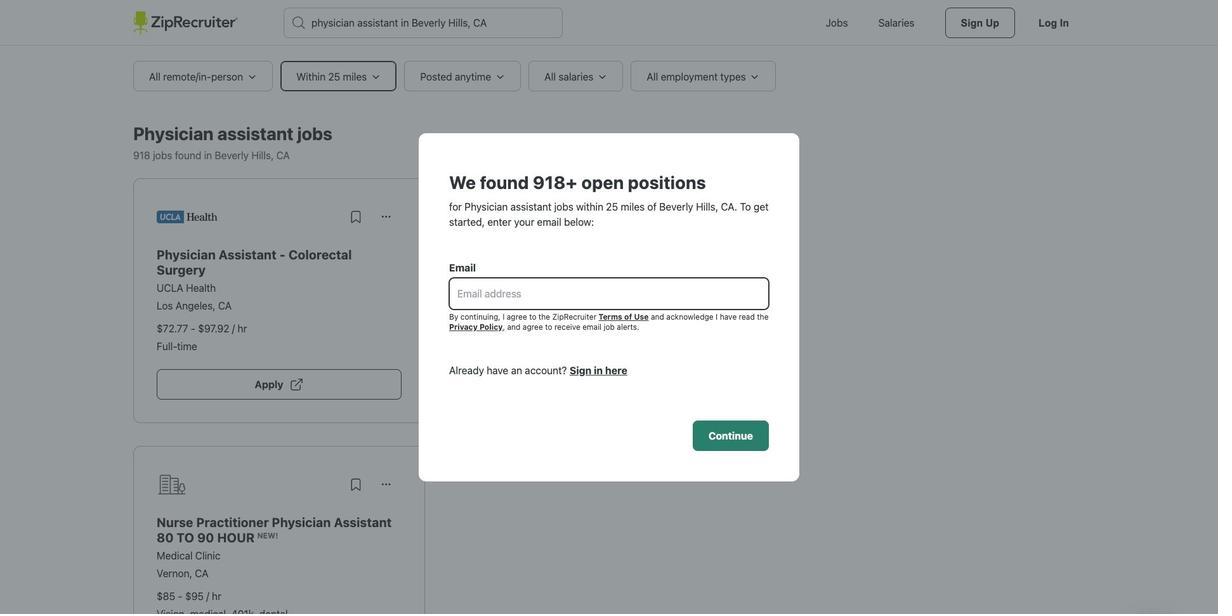 Task type: describe. For each thing, give the bounding box(es) containing it.
physician assistant - colorectal surgery image
[[157, 211, 218, 224]]

job card menu element for save job for later icon
[[371, 215, 402, 227]]

Search job title or keyword search field
[[284, 8, 562, 37]]

Email address text field
[[450, 278, 769, 309]]

ziprecruiter image
[[133, 11, 238, 34]]

we found 918+ open positions dialog
[[0, 0, 1218, 614]]

physician assistant - colorectal surgery element
[[157, 247, 402, 278]]



Task type: locate. For each thing, give the bounding box(es) containing it.
2 job card menu element from the top
[[371, 483, 402, 494]]

0 vertical spatial job card menu element
[[371, 215, 402, 227]]

job card menu element for save job for later image on the left
[[371, 483, 402, 494]]

job card menu element right save job for later icon
[[371, 215, 402, 227]]

main element
[[133, 0, 1085, 46]]

job card menu element
[[371, 215, 402, 227], [371, 483, 402, 494]]

save job for later image
[[348, 477, 364, 492]]

1 job card menu element from the top
[[371, 215, 402, 227]]

save job for later image
[[348, 209, 364, 225]]

1 vertical spatial job card menu element
[[371, 483, 402, 494]]

job card menu element right save job for later image on the left
[[371, 483, 402, 494]]



Task type: vqa. For each thing, say whether or not it's contained in the screenshot.
the /
no



